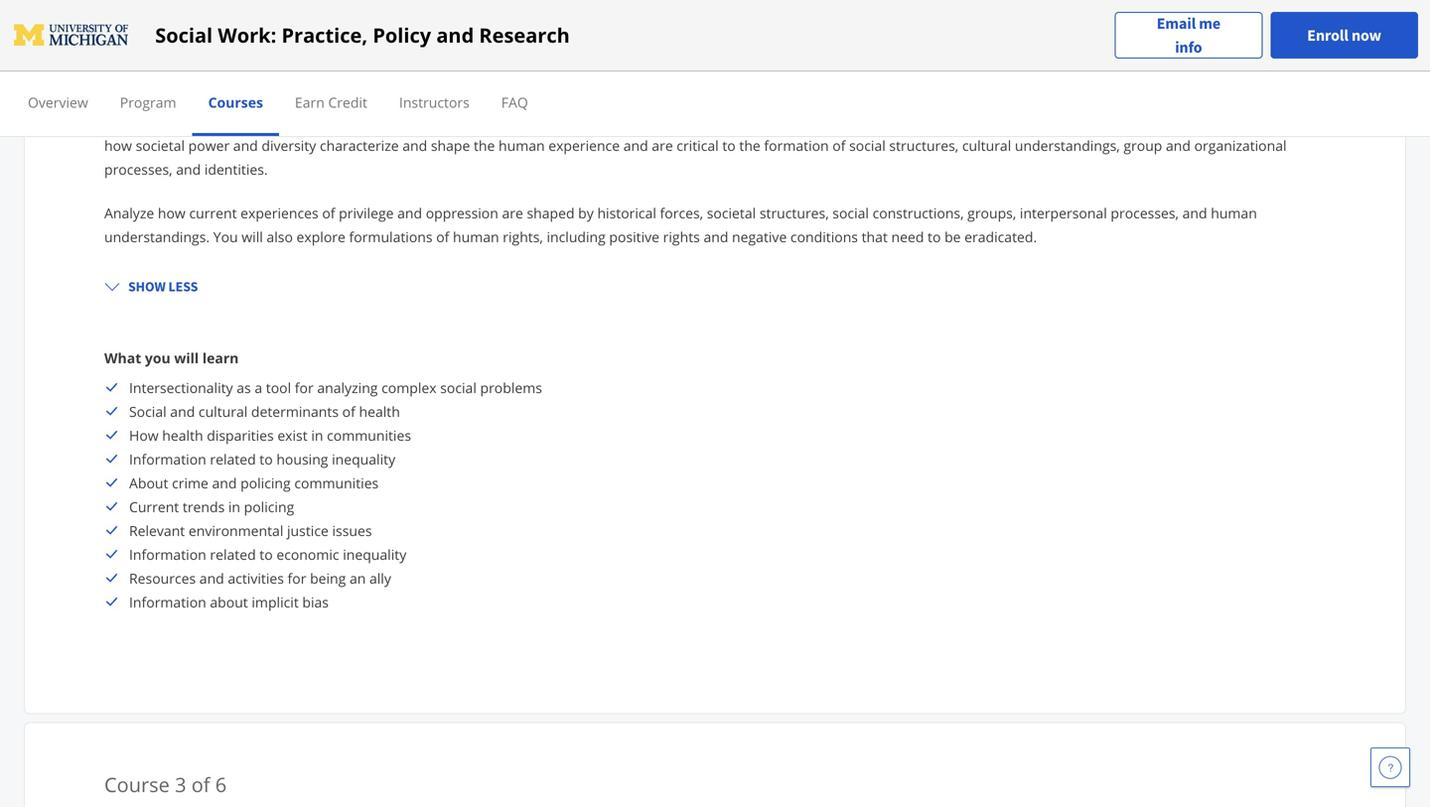 Task type: vqa. For each thing, say whether or not it's contained in the screenshot.
search field
no



Task type: describe. For each thing, give the bounding box(es) containing it.
bias
[[302, 593, 329, 612]]

info
[[1175, 37, 1203, 57]]

about
[[210, 593, 248, 612]]

less
[[168, 277, 198, 295]]

learn
[[202, 348, 239, 367]]

intersectionality as a tool for analyzing complex social problems
[[129, 378, 542, 397]]

social and cultural determinants of health
[[129, 402, 400, 421]]

of right 3
[[191, 771, 210, 798]]

information related to economic inequality
[[129, 545, 407, 564]]

societal inside the in this course, you will develop a framework for engaging diversity and differences in social work practice, as well as advancing human rights and social and economic justice. explore how societal power and diversity characterize and shape the human experience and are critical to the formation of social structures, cultural understandings, group and organizational processes, and identities.
[[136, 136, 185, 155]]

of up explore
[[322, 203, 335, 222]]

1 vertical spatial cultural
[[199, 402, 248, 421]]

work:
[[218, 21, 276, 49]]

2 vertical spatial for
[[288, 569, 306, 588]]

policy
[[373, 21, 431, 49]]

show
[[128, 277, 166, 295]]

enroll
[[1308, 25, 1349, 45]]

implicit
[[252, 593, 299, 612]]

in
[[104, 112, 117, 131]]

resources and activities for being an ally
[[129, 569, 391, 588]]

rights inside the in this course, you will develop a framework for engaging diversity and differences in social work practice, as well as advancing human rights and social and economic justice. explore how societal power and diversity characterize and shape the human experience and are critical to the formation of social structures, cultural understandings, group and organizational processes, and identities.
[[974, 112, 1011, 131]]

explore
[[297, 227, 346, 246]]

structures, inside the in this course, you will develop a framework for engaging diversity and differences in social work practice, as well as advancing human rights and social and economic justice. explore how societal power and diversity characterize and shape the human experience and are critical to the formation of social structures, cultural understandings, group and organizational processes, and identities.
[[890, 136, 959, 155]]

1 vertical spatial for
[[295, 378, 314, 397]]

policing for in
[[244, 497, 294, 516]]

work
[[695, 112, 727, 131]]

courses
[[208, 93, 263, 112]]

relevant
[[129, 521, 185, 540]]

0 vertical spatial health
[[359, 402, 400, 421]]

what you will learn
[[104, 348, 239, 367]]

analyzing
[[317, 378, 378, 397]]

oppression
[[426, 203, 499, 222]]

are inside the in this course, you will develop a framework for engaging diversity and differences in social work practice, as well as advancing human rights and social and economic justice. explore how societal power and diversity characterize and shape the human experience and are critical to the formation of social structures, cultural understandings, group and organizational processes, and identities.
[[652, 136, 673, 155]]

overview link
[[28, 93, 88, 112]]

about
[[129, 474, 168, 492]]

email me info button
[[1115, 11, 1263, 59]]

issues
[[332, 521, 372, 540]]

1 horizontal spatial diversity
[[477, 112, 531, 131]]

in inside the in this course, you will develop a framework for engaging diversity and differences in social work practice, as well as advancing human rights and social and economic justice. explore how societal power and diversity characterize and shape the human experience and are critical to the formation of social structures, cultural understandings, group and organizational processes, and identities.
[[639, 112, 652, 131]]

trends
[[183, 497, 225, 516]]

intersectionality
[[129, 378, 233, 397]]

information for information related to economic inequality
[[129, 545, 206, 564]]

complex
[[382, 378, 437, 397]]

develop
[[251, 112, 302, 131]]

how
[[129, 426, 159, 445]]

human down faq
[[499, 136, 545, 155]]

justice,
[[230, 38, 287, 59]]

including
[[547, 227, 606, 246]]

rights inside analyze how current experiences of privilege and oppression are shaped by historical forces, societal structures, social constructions, groups, interpersonal processes, and human understandings. you will also explore formulations of human rights, including positive rights and negative conditions that need to be eradicated.
[[663, 227, 700, 246]]

what
[[104, 348, 141, 367]]

6
[[215, 771, 227, 798]]

eradicated.
[[965, 227, 1037, 246]]

processes, inside analyze how current experiences of privilege and oppression are shaped by historical forces, societal structures, social constructions, groups, interpersonal processes, and human understandings. you will also explore formulations of human rights, including positive rights and negative conditions that need to be eradicated.
[[1111, 203, 1179, 222]]

activities
[[228, 569, 284, 588]]

inequality for information related to housing inequality
[[332, 450, 395, 469]]

group
[[1124, 136, 1163, 155]]

also
[[267, 227, 293, 246]]

experiences
[[241, 203, 319, 222]]

oppression
[[405, 38, 496, 59]]

2 the from the left
[[739, 136, 761, 155]]

social work: practice, policy and research
[[155, 21, 570, 49]]

you inside the in this course, you will develop a framework for engaging diversity and differences in social work practice, as well as advancing human rights and social and economic justice. explore how societal power and diversity characterize and shape the human experience and are critical to the formation of social structures, cultural understandings, group and organizational processes, and identities.
[[198, 112, 222, 131]]

an
[[350, 569, 366, 588]]

information for information about implicit bias
[[129, 593, 206, 612]]

0 horizontal spatial as
[[237, 378, 251, 397]]

in this course, you will develop a framework for engaging diversity and differences in social work practice, as well as advancing human rights and social and economic justice. explore how societal power and diversity characterize and shape the human experience and are critical to the formation of social structures, cultural understandings, group and organizational processes, and identities.
[[104, 112, 1287, 179]]

negative
[[732, 227, 787, 246]]

show less button
[[96, 268, 206, 304]]

policing for and
[[240, 474, 291, 492]]

justice
[[287, 521, 329, 540]]

program
[[120, 93, 176, 112]]

constructions,
[[873, 203, 964, 222]]

practice,
[[731, 112, 786, 131]]

0 horizontal spatial you
[[145, 348, 171, 367]]

this
[[120, 112, 144, 131]]

social up how
[[129, 402, 167, 421]]

social left work
[[519, 38, 565, 59]]

critical
[[677, 136, 719, 155]]

inequality for information related to economic inequality
[[343, 545, 407, 564]]

how health disparities exist in communities
[[129, 426, 411, 445]]

characterize
[[320, 136, 399, 155]]

to inside analyze how current experiences of privilege and oppression are shaped by historical forces, societal structures, social constructions, groups, interpersonal processes, and human understandings. you will also explore formulations of human rights, including positive rights and negative conditions that need to be eradicated.
[[928, 227, 941, 246]]

historical
[[597, 203, 657, 222]]

economic inside the in this course, you will develop a framework for engaging diversity and differences in social work practice, as well as advancing human rights and social and economic justice. explore how societal power and diversity characterize and shape the human experience and are critical to the formation of social structures, cultural understandings, group and organizational processes, and identities.
[[1111, 112, 1174, 131]]

understandings.
[[104, 227, 210, 246]]

formation
[[764, 136, 829, 155]]

0 vertical spatial communities
[[327, 426, 411, 445]]

email
[[1157, 13, 1196, 33]]

overview inside certificate menu element
[[28, 93, 88, 112]]

societal inside analyze how current experiences of privilege and oppression are shaped by historical forces, societal structures, social constructions, groups, interpersonal processes, and human understandings. you will also explore formulations of human rights, including positive rights and negative conditions that need to be eradicated.
[[707, 203, 756, 222]]

formulations
[[349, 227, 433, 246]]

will inside the in this course, you will develop a framework for engaging diversity and differences in social work practice, as well as advancing human rights and social and economic justice. explore how societal power and diversity characterize and shape the human experience and are critical to the formation of social structures, cultural understandings, group and organizational processes, and identities.
[[226, 112, 247, 131]]

program link
[[120, 93, 176, 112]]

conditions
[[791, 227, 858, 246]]

for inside the in this course, you will develop a framework for engaging diversity and differences in social work practice, as well as advancing human rights and social and economic justice. explore how societal power and diversity characterize and shape the human experience and are critical to the formation of social structures, cultural understandings, group and organizational processes, and identities.
[[392, 112, 411, 131]]

practice,
[[282, 21, 368, 49]]

current
[[129, 497, 179, 516]]

exist
[[277, 426, 308, 445]]

shaped
[[527, 203, 575, 222]]

2 vertical spatial will
[[174, 348, 199, 367]]

ally
[[369, 569, 391, 588]]

earn credit
[[295, 93, 367, 112]]

course
[[104, 771, 170, 798]]

social up understandings,
[[1043, 112, 1079, 131]]

help center image
[[1379, 756, 1403, 780]]

me
[[1199, 13, 1221, 33]]

justice.
[[1178, 112, 1223, 131]]

problems
[[480, 378, 542, 397]]

identities.
[[204, 160, 268, 179]]

framework
[[317, 112, 388, 131]]

research
[[479, 21, 570, 49]]

human right advancing on the right of the page
[[924, 112, 970, 131]]

human down organizational
[[1211, 203, 1257, 222]]



Task type: locate. For each thing, give the bounding box(es) containing it.
policing
[[240, 474, 291, 492], [244, 497, 294, 516]]

how up understandings.
[[158, 203, 186, 222]]

certificate menu element
[[12, 72, 1419, 136]]

1 the from the left
[[474, 136, 495, 155]]

in up environmental
[[228, 497, 240, 516]]

experience
[[549, 136, 620, 155]]

inequality up ally
[[343, 545, 407, 564]]

1 horizontal spatial cultural
[[962, 136, 1012, 155]]

faq link
[[501, 93, 528, 112]]

credit
[[328, 93, 367, 112]]

as right well
[[837, 112, 851, 131]]

communities down analyzing
[[327, 426, 411, 445]]

0 horizontal spatial economic
[[276, 545, 339, 564]]

social inside analyze how current experiences of privilege and oppression are shaped by historical forces, societal structures, social constructions, groups, interpersonal processes, and human understandings. you will also explore formulations of human rights, including positive rights and negative conditions that need to be eradicated.
[[833, 203, 869, 222]]

related
[[210, 450, 256, 469], [210, 545, 256, 564]]

0 horizontal spatial health
[[162, 426, 203, 445]]

diversity,
[[291, 38, 367, 59]]

0 vertical spatial you
[[198, 112, 222, 131]]

the right shape
[[474, 136, 495, 155]]

enroll now button
[[1271, 12, 1419, 59]]

explore
[[1227, 112, 1276, 131]]

0 vertical spatial diversity
[[477, 112, 531, 131]]

0 vertical spatial policing
[[240, 474, 291, 492]]

work
[[569, 38, 612, 59]]

overview down university of michigan image
[[28, 93, 88, 112]]

1 horizontal spatial economic
[[1111, 112, 1174, 131]]

1 horizontal spatial overview
[[104, 82, 170, 101]]

are up rights,
[[502, 203, 523, 222]]

a left tool
[[255, 378, 262, 397]]

need
[[892, 227, 924, 246]]

1 vertical spatial are
[[502, 203, 523, 222]]

0 horizontal spatial cultural
[[199, 402, 248, 421]]

1 vertical spatial societal
[[707, 203, 756, 222]]

0 vertical spatial processes,
[[104, 160, 172, 179]]

power
[[188, 136, 230, 155]]

in right "exist"
[[311, 426, 323, 445]]

1 vertical spatial how
[[158, 203, 186, 222]]

processes,
[[104, 160, 172, 179], [1111, 203, 1179, 222]]

2 related from the top
[[210, 545, 256, 564]]

relevant environmental justice issues
[[129, 521, 372, 540]]

email me info
[[1157, 13, 1221, 57]]

related for housing
[[210, 450, 256, 469]]

0 horizontal spatial are
[[502, 203, 523, 222]]

1 vertical spatial you
[[145, 348, 171, 367]]

0 horizontal spatial structures,
[[760, 203, 829, 222]]

now
[[1352, 25, 1382, 45]]

cultural up the groups,
[[962, 136, 1012, 155]]

instructors
[[399, 93, 470, 112]]

for up bias
[[288, 569, 306, 588]]

to down the work
[[723, 136, 736, 155]]

cultural
[[962, 136, 1012, 155], [199, 402, 248, 421]]

1 horizontal spatial the
[[739, 136, 761, 155]]

in up faq link
[[500, 38, 515, 59]]

understandings,
[[1015, 136, 1120, 155]]

structures,
[[890, 136, 959, 155], [760, 203, 829, 222]]

rights down 'forces,'
[[663, 227, 700, 246]]

cultural up disparities
[[199, 402, 248, 421]]

disparities
[[207, 426, 274, 445]]

faq
[[501, 93, 528, 112]]

current trends in policing
[[129, 497, 294, 516]]

2 vertical spatial information
[[129, 593, 206, 612]]

1 vertical spatial health
[[162, 426, 203, 445]]

1 vertical spatial inequality
[[343, 545, 407, 564]]

1 vertical spatial processes,
[[1111, 203, 1179, 222]]

are inside analyze how current experiences of privilege and oppression are shaped by historical forces, societal structures, social constructions, groups, interpersonal processes, and human understandings. you will also explore formulations of human rights, including positive rights and negative conditions that need to be eradicated.
[[502, 203, 523, 222]]

how down in
[[104, 136, 132, 155]]

2 information from the top
[[129, 545, 206, 564]]

information about implicit bias
[[129, 593, 329, 612]]

the down "practice,"
[[739, 136, 761, 155]]

1 horizontal spatial processes,
[[1111, 203, 1179, 222]]

of down well
[[833, 136, 846, 155]]

0 horizontal spatial the
[[474, 136, 495, 155]]

social up "that" on the top right of page
[[833, 203, 869, 222]]

tool
[[266, 378, 291, 397]]

information up about
[[129, 450, 206, 469]]

1 vertical spatial will
[[242, 227, 263, 246]]

instructors link
[[399, 93, 470, 112]]

as left well
[[789, 112, 804, 131]]

social left work:
[[155, 21, 213, 49]]

about crime and policing communities
[[129, 474, 379, 492]]

earn
[[295, 93, 325, 112]]

information up resources
[[129, 545, 206, 564]]

will inside analyze how current experiences of privilege and oppression are shaped by historical forces, societal structures, social constructions, groups, interpersonal processes, and human understandings. you will also explore formulations of human rights, including positive rights and negative conditions that need to be eradicated.
[[242, 227, 263, 246]]

0 vertical spatial structures,
[[890, 136, 959, 155]]

are left critical
[[652, 136, 673, 155]]

rights up the groups,
[[974, 112, 1011, 131]]

crime
[[172, 474, 208, 492]]

environmental
[[189, 521, 283, 540]]

housing
[[276, 450, 328, 469]]

to
[[723, 136, 736, 155], [928, 227, 941, 246], [260, 450, 273, 469], [260, 545, 273, 564]]

1 vertical spatial rights
[[663, 227, 700, 246]]

economic up group
[[1111, 112, 1174, 131]]

1 information from the top
[[129, 450, 206, 469]]

0 vertical spatial rights
[[974, 112, 1011, 131]]

diversity
[[477, 112, 531, 131], [262, 136, 316, 155]]

1 horizontal spatial a
[[306, 112, 314, 131]]

economic down justice
[[276, 545, 339, 564]]

1 vertical spatial policing
[[244, 497, 294, 516]]

engaging
[[414, 112, 473, 131]]

0 horizontal spatial diversity
[[262, 136, 316, 155]]

0 horizontal spatial processes,
[[104, 160, 172, 179]]

0 horizontal spatial a
[[255, 378, 262, 397]]

social right complex
[[440, 378, 477, 397]]

economic
[[1111, 112, 1174, 131], [276, 545, 339, 564]]

0 horizontal spatial rights
[[663, 227, 700, 246]]

0 vertical spatial are
[[652, 136, 673, 155]]

of down analyzing
[[342, 402, 355, 421]]

0 vertical spatial inequality
[[332, 450, 395, 469]]

of down oppression
[[436, 227, 449, 246]]

related down environmental
[[210, 545, 256, 564]]

differences
[[564, 112, 636, 131]]

diversity down develop
[[262, 136, 316, 155]]

how
[[104, 136, 132, 155], [158, 203, 186, 222]]

health right how
[[162, 426, 203, 445]]

1 vertical spatial information
[[129, 545, 206, 564]]

to down how health disparities exist in communities on the left bottom
[[260, 450, 273, 469]]

1 related from the top
[[210, 450, 256, 469]]

0 vertical spatial how
[[104, 136, 132, 155]]

1 horizontal spatial how
[[158, 203, 186, 222]]

positive
[[609, 227, 660, 246]]

how inside analyze how current experiences of privilege and oppression are shaped by historical forces, societal structures, social constructions, groups, interpersonal processes, and human understandings. you will also explore formulations of human rights, including positive rights and negative conditions that need to be eradicated.
[[158, 203, 186, 222]]

policing down information related to housing inequality
[[240, 474, 291, 492]]

rights,
[[503, 227, 543, 246]]

overview up this
[[104, 82, 170, 101]]

of inside the in this course, you will develop a framework for engaging diversity and differences in social work practice, as well as advancing human rights and social and economic justice. explore how societal power and diversity characterize and shape the human experience and are critical to the formation of social structures, cultural understandings, group and organizational processes, and identities.
[[833, 136, 846, 155]]

to inside the in this course, you will develop a framework for engaging diversity and differences in social work practice, as well as advancing human rights and social and economic justice. explore how societal power and diversity characterize and shape the human experience and are critical to the formation of social structures, cultural understandings, group and organizational processes, and identities.
[[723, 136, 736, 155]]

health
[[359, 402, 400, 421], [162, 426, 203, 445]]

be
[[945, 227, 961, 246]]

1 horizontal spatial societal
[[707, 203, 756, 222]]

health down complex
[[359, 402, 400, 421]]

1 vertical spatial communities
[[294, 474, 379, 492]]

will up intersectionality
[[174, 348, 199, 367]]

related for economic
[[210, 545, 256, 564]]

analyze
[[104, 203, 154, 222]]

by
[[578, 203, 594, 222]]

1 horizontal spatial rights
[[974, 112, 1011, 131]]

0 vertical spatial economic
[[1111, 112, 1174, 131]]

engaging social justice, diversity, and oppression in social work
[[104, 38, 612, 59]]

and
[[436, 21, 474, 49], [371, 38, 401, 59], [535, 112, 560, 131], [1014, 112, 1039, 131], [1083, 112, 1108, 131], [233, 136, 258, 155], [403, 136, 427, 155], [624, 136, 648, 155], [1166, 136, 1191, 155], [176, 160, 201, 179], [397, 203, 422, 222], [1183, 203, 1208, 222], [704, 227, 729, 246], [170, 402, 195, 421], [212, 474, 237, 492], [199, 569, 224, 588]]

organizational
[[1195, 136, 1287, 155]]

policing down about crime and policing communities
[[244, 497, 294, 516]]

course,
[[148, 112, 195, 131]]

are
[[652, 136, 673, 155], [502, 203, 523, 222]]

processes, inside the in this course, you will develop a framework for engaging diversity and differences in social work practice, as well as advancing human rights and social and economic justice. explore how societal power and diversity characterize and shape the human experience and are critical to the formation of social structures, cultural understandings, group and organizational processes, and identities.
[[104, 160, 172, 179]]

societal up negative
[[707, 203, 756, 222]]

0 horizontal spatial societal
[[136, 136, 185, 155]]

processes, down group
[[1111, 203, 1179, 222]]

will right you
[[242, 227, 263, 246]]

human down oppression
[[453, 227, 499, 246]]

to up resources and activities for being an ally
[[260, 545, 273, 564]]

0 vertical spatial cultural
[[962, 136, 1012, 155]]

enroll now
[[1308, 25, 1382, 45]]

for up determinants
[[295, 378, 314, 397]]

structures, up conditions
[[760, 203, 829, 222]]

a down earn
[[306, 112, 314, 131]]

0 horizontal spatial overview
[[28, 93, 88, 112]]

earn credit link
[[295, 93, 367, 112]]

0 horizontal spatial how
[[104, 136, 132, 155]]

will down courses
[[226, 112, 247, 131]]

1 horizontal spatial are
[[652, 136, 673, 155]]

social left justice,
[[180, 38, 226, 59]]

you up power at the top
[[198, 112, 222, 131]]

1 horizontal spatial health
[[359, 402, 400, 421]]

that
[[862, 227, 888, 246]]

1 vertical spatial structures,
[[760, 203, 829, 222]]

1 vertical spatial a
[[255, 378, 262, 397]]

1 vertical spatial economic
[[276, 545, 339, 564]]

structures, inside analyze how current experiences of privilege and oppression are shaped by historical forces, societal structures, social constructions, groups, interpersonal processes, and human understandings. you will also explore formulations of human rights, including positive rights and negative conditions that need to be eradicated.
[[760, 203, 829, 222]]

you right what
[[145, 348, 171, 367]]

analyze how current experiences of privilege and oppression are shaped by historical forces, societal structures, social constructions, groups, interpersonal processes, and human understandings. you will also explore formulations of human rights, including positive rights and negative conditions that need to be eradicated.
[[104, 203, 1257, 246]]

to left be
[[928, 227, 941, 246]]

inequality right housing
[[332, 450, 395, 469]]

structures, down advancing on the right of the page
[[890, 136, 959, 155]]

0 vertical spatial related
[[210, 450, 256, 469]]

1 horizontal spatial as
[[789, 112, 804, 131]]

social up critical
[[655, 112, 692, 131]]

shape
[[431, 136, 470, 155]]

communities down housing
[[294, 474, 379, 492]]

inequality
[[332, 450, 395, 469], [343, 545, 407, 564]]

groups,
[[968, 203, 1017, 222]]

as up social and cultural determinants of health
[[237, 378, 251, 397]]

a inside the in this course, you will develop a framework for engaging diversity and differences in social work practice, as well as advancing human rights and social and economic justice. explore how societal power and diversity characterize and shape the human experience and are critical to the formation of social structures, cultural understandings, group and organizational processes, and identities.
[[306, 112, 314, 131]]

processes, up analyze
[[104, 160, 172, 179]]

1 horizontal spatial you
[[198, 112, 222, 131]]

0 vertical spatial societal
[[136, 136, 185, 155]]

diversity down faq
[[477, 112, 531, 131]]

0 vertical spatial information
[[129, 450, 206, 469]]

related down disparities
[[210, 450, 256, 469]]

you
[[213, 227, 238, 246]]

0 vertical spatial for
[[392, 112, 411, 131]]

of
[[833, 136, 846, 155], [322, 203, 335, 222], [436, 227, 449, 246], [342, 402, 355, 421], [191, 771, 210, 798]]

show less
[[128, 277, 198, 295]]

information for information related to housing inequality
[[129, 450, 206, 469]]

determinants
[[251, 402, 339, 421]]

1 horizontal spatial structures,
[[890, 136, 959, 155]]

courses link
[[208, 93, 263, 112]]

advancing
[[855, 112, 920, 131]]

how inside the in this course, you will develop a framework for engaging diversity and differences in social work practice, as well as advancing human rights and social and economic justice. explore how societal power and diversity characterize and shape the human experience and are critical to the formation of social structures, cultural understandings, group and organizational processes, and identities.
[[104, 136, 132, 155]]

for down instructors
[[392, 112, 411, 131]]

university of michigan image
[[12, 19, 131, 51]]

3 information from the top
[[129, 593, 206, 612]]

1 vertical spatial diversity
[[262, 136, 316, 155]]

cultural inside the in this course, you will develop a framework for engaging diversity and differences in social work practice, as well as advancing human rights and social and economic justice. explore how societal power and diversity characterize and shape the human experience and are critical to the formation of social structures, cultural understandings, group and organizational processes, and identities.
[[962, 136, 1012, 155]]

interpersonal
[[1020, 203, 1107, 222]]

in right differences
[[639, 112, 652, 131]]

well
[[807, 112, 833, 131]]

course 3 of 6
[[104, 771, 227, 798]]

forces,
[[660, 203, 703, 222]]

social down advancing on the right of the page
[[849, 136, 886, 155]]

0 vertical spatial a
[[306, 112, 314, 131]]

2 horizontal spatial as
[[837, 112, 851, 131]]

1 vertical spatial related
[[210, 545, 256, 564]]

0 vertical spatial will
[[226, 112, 247, 131]]

information down resources
[[129, 593, 206, 612]]

current
[[189, 203, 237, 222]]

societal down course,
[[136, 136, 185, 155]]



